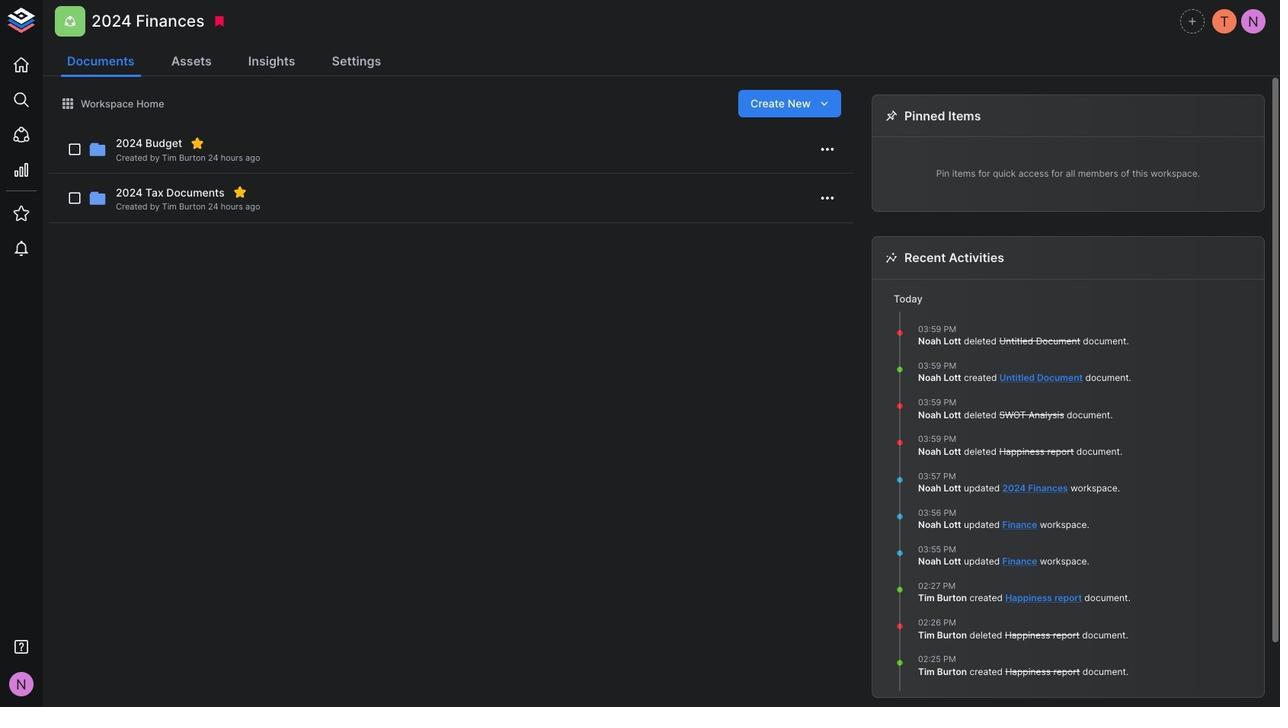 Task type: locate. For each thing, give the bounding box(es) containing it.
1 vertical spatial remove favorite image
[[233, 185, 247, 199]]

0 horizontal spatial remove favorite image
[[191, 136, 204, 150]]

remove favorite image
[[191, 136, 204, 150], [233, 185, 247, 199]]



Task type: vqa. For each thing, say whether or not it's contained in the screenshot.
Remove Bookmark image
yes



Task type: describe. For each thing, give the bounding box(es) containing it.
0 vertical spatial remove favorite image
[[191, 136, 204, 150]]

remove bookmark image
[[213, 14, 227, 28]]

1 horizontal spatial remove favorite image
[[233, 185, 247, 199]]



